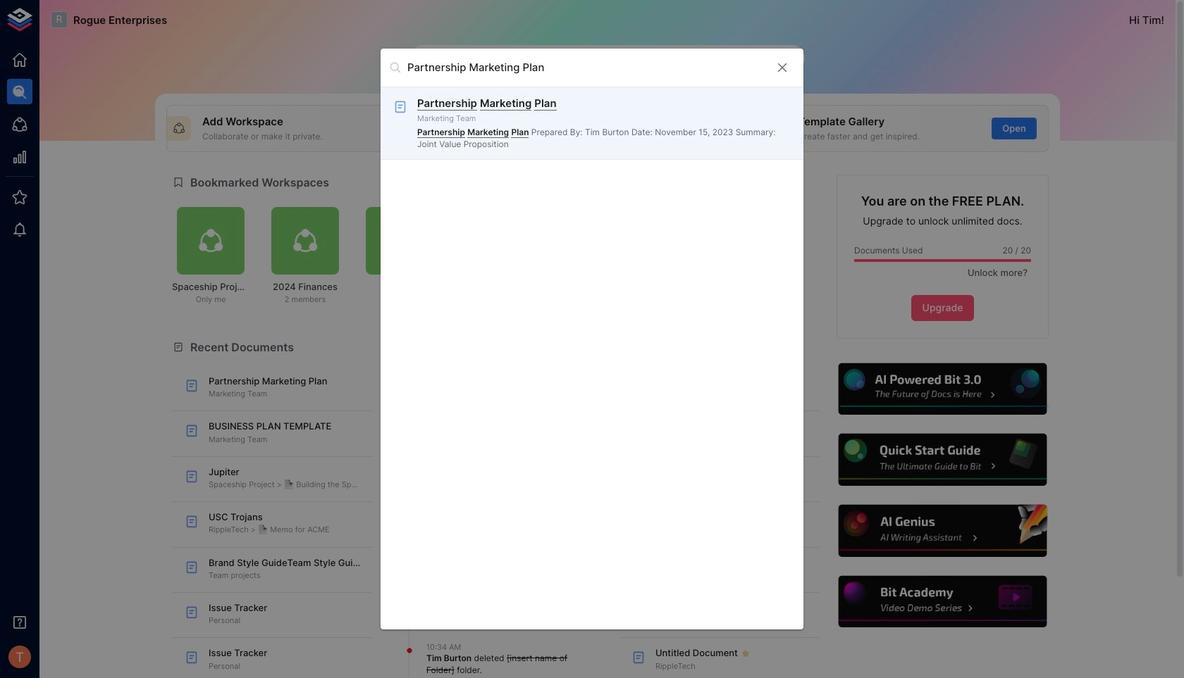 Task type: locate. For each thing, give the bounding box(es) containing it.
Search documents, folders and workspaces... text field
[[407, 57, 764, 78]]

1 help image from the top
[[837, 361, 1049, 417]]

help image
[[837, 361, 1049, 417], [837, 433, 1049, 488], [837, 504, 1049, 560], [837, 575, 1049, 631]]

2 help image from the top
[[837, 433, 1049, 488]]

dialog
[[381, 48, 804, 631]]



Task type: describe. For each thing, give the bounding box(es) containing it.
4 help image from the top
[[837, 575, 1049, 631]]

3 help image from the top
[[837, 504, 1049, 560]]



Task type: vqa. For each thing, say whether or not it's contained in the screenshot.
500 K
no



